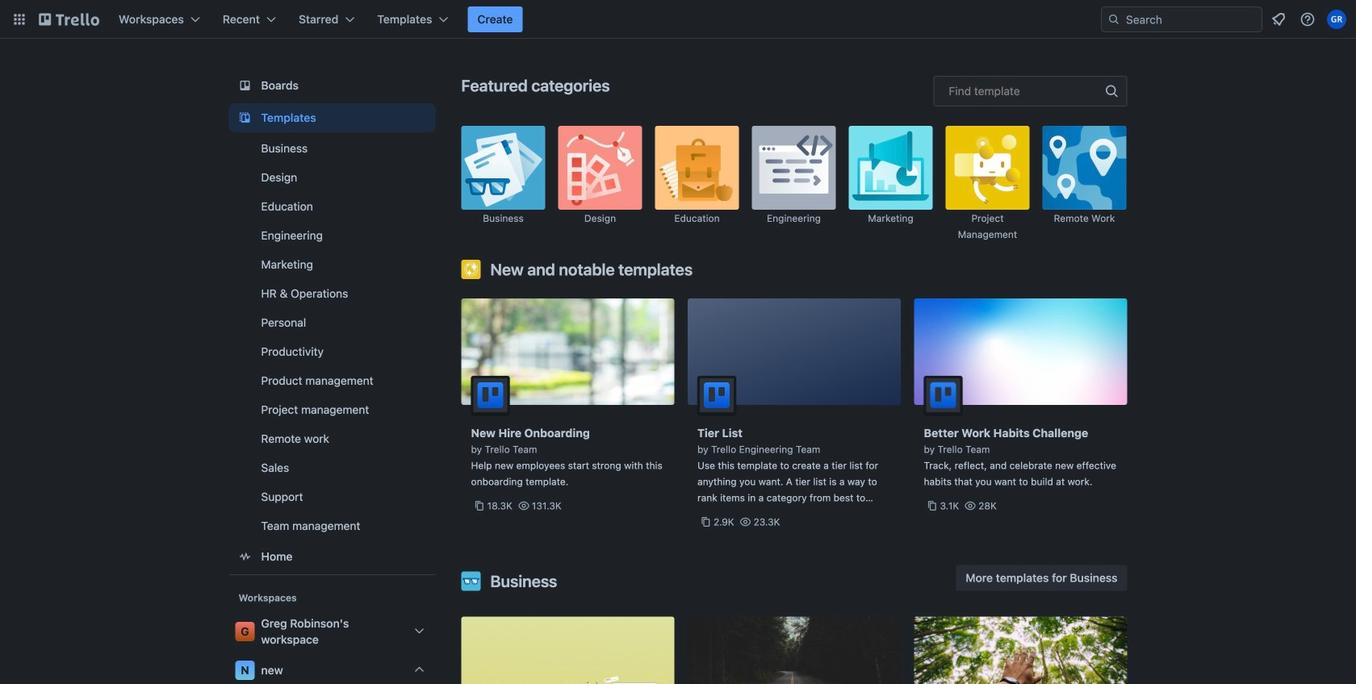 Task type: vqa. For each thing, say whether or not it's contained in the screenshot.
FIELD
yes



Task type: describe. For each thing, give the bounding box(es) containing it.
Search field
[[1101, 6, 1263, 32]]

trello engineering team image
[[698, 376, 736, 415]]

education icon image
[[655, 126, 739, 210]]

home image
[[235, 547, 255, 567]]

1 business icon image from the top
[[461, 126, 545, 210]]

board image
[[235, 76, 255, 95]]

engineering icon image
[[752, 126, 836, 210]]

primary element
[[0, 0, 1356, 39]]

project management icon image
[[946, 126, 1030, 210]]



Task type: locate. For each thing, give the bounding box(es) containing it.
1 trello team image from the left
[[471, 376, 510, 415]]

greg robinson (gregrobinson96) image
[[1327, 10, 1347, 29]]

search image
[[1108, 13, 1121, 26]]

2 business icon image from the top
[[461, 572, 481, 591]]

1 vertical spatial business icon image
[[461, 572, 481, 591]]

0 notifications image
[[1269, 10, 1289, 29]]

template board image
[[235, 108, 255, 128]]

remote work icon image
[[1043, 126, 1127, 210]]

0 horizontal spatial trello team image
[[471, 376, 510, 415]]

design icon image
[[558, 126, 642, 210]]

business icon image
[[461, 126, 545, 210], [461, 572, 481, 591]]

trello team image
[[471, 376, 510, 415], [924, 376, 963, 415]]

0 vertical spatial business icon image
[[461, 126, 545, 210]]

1 horizontal spatial trello team image
[[924, 376, 963, 415]]

back to home image
[[39, 6, 99, 32]]

None field
[[934, 76, 1128, 107]]

open information menu image
[[1300, 11, 1316, 27]]

marketing icon image
[[849, 126, 933, 210]]

2 trello team image from the left
[[924, 376, 963, 415]]



